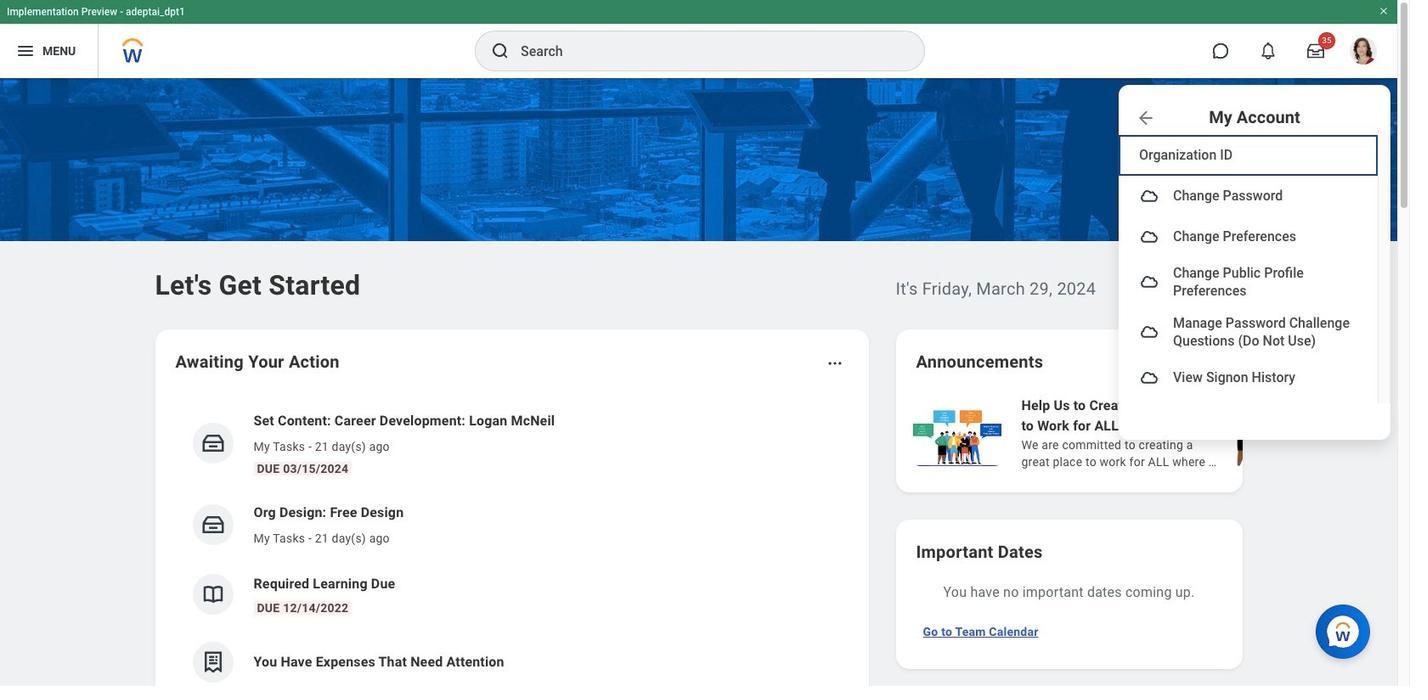Task type: describe. For each thing, give the bounding box(es) containing it.
avatar image for 1st menu item from the top of the page
[[1139, 186, 1160, 206]]

avatar image for 3rd menu item from the bottom of the page
[[1139, 272, 1160, 293]]

4 menu item from the top
[[1119, 307, 1378, 357]]

chevron right small image
[[1200, 353, 1217, 370]]

5 menu item from the top
[[1119, 357, 1378, 398]]

avatar image for 4th menu item from the bottom of the page
[[1139, 227, 1160, 247]]

back image
[[1136, 107, 1156, 128]]

chevron left small image
[[1170, 353, 1187, 370]]

justify image
[[15, 41, 36, 61]]

1 menu item from the top
[[1119, 176, 1378, 217]]

1 horizontal spatial list
[[910, 394, 1410, 472]]

dashboard expenses image
[[200, 650, 226, 675]]

inbox large image
[[1308, 42, 1325, 59]]

notifications large image
[[1260, 42, 1277, 59]]



Task type: vqa. For each thing, say whether or not it's contained in the screenshot.
Maria Cardoza button
no



Task type: locate. For each thing, give the bounding box(es) containing it.
avatar image
[[1139, 186, 1160, 206], [1139, 227, 1160, 247], [1139, 272, 1160, 293], [1139, 322, 1160, 343], [1139, 368, 1160, 388]]

avatar image for fourth menu item from the top of the page
[[1139, 322, 1160, 343]]

Search Workday  search field
[[521, 32, 890, 70]]

inbox image
[[200, 512, 226, 538]]

list
[[910, 394, 1410, 472], [175, 398, 848, 687]]

search image
[[490, 41, 511, 61]]

logan mcneil image
[[1350, 37, 1377, 65]]

4 avatar image from the top
[[1139, 322, 1160, 343]]

3 menu item from the top
[[1119, 257, 1378, 307]]

5 avatar image from the top
[[1139, 368, 1160, 388]]

menu
[[1119, 130, 1391, 403]]

close environment banner image
[[1379, 6, 1389, 16]]

2 menu item from the top
[[1119, 217, 1378, 257]]

status
[[1130, 355, 1158, 369]]

banner
[[0, 0, 1398, 440]]

0 horizontal spatial list
[[175, 398, 848, 687]]

inbox image
[[200, 431, 226, 456]]

3 avatar image from the top
[[1139, 272, 1160, 293]]

main content
[[0, 78, 1410, 687]]

1 avatar image from the top
[[1139, 186, 1160, 206]]

book open image
[[200, 582, 226, 608]]

avatar image for 5th menu item from the top
[[1139, 368, 1160, 388]]

menu item
[[1119, 176, 1378, 217], [1119, 217, 1378, 257], [1119, 257, 1378, 307], [1119, 307, 1378, 357], [1119, 357, 1378, 398]]

2 avatar image from the top
[[1139, 227, 1160, 247]]



